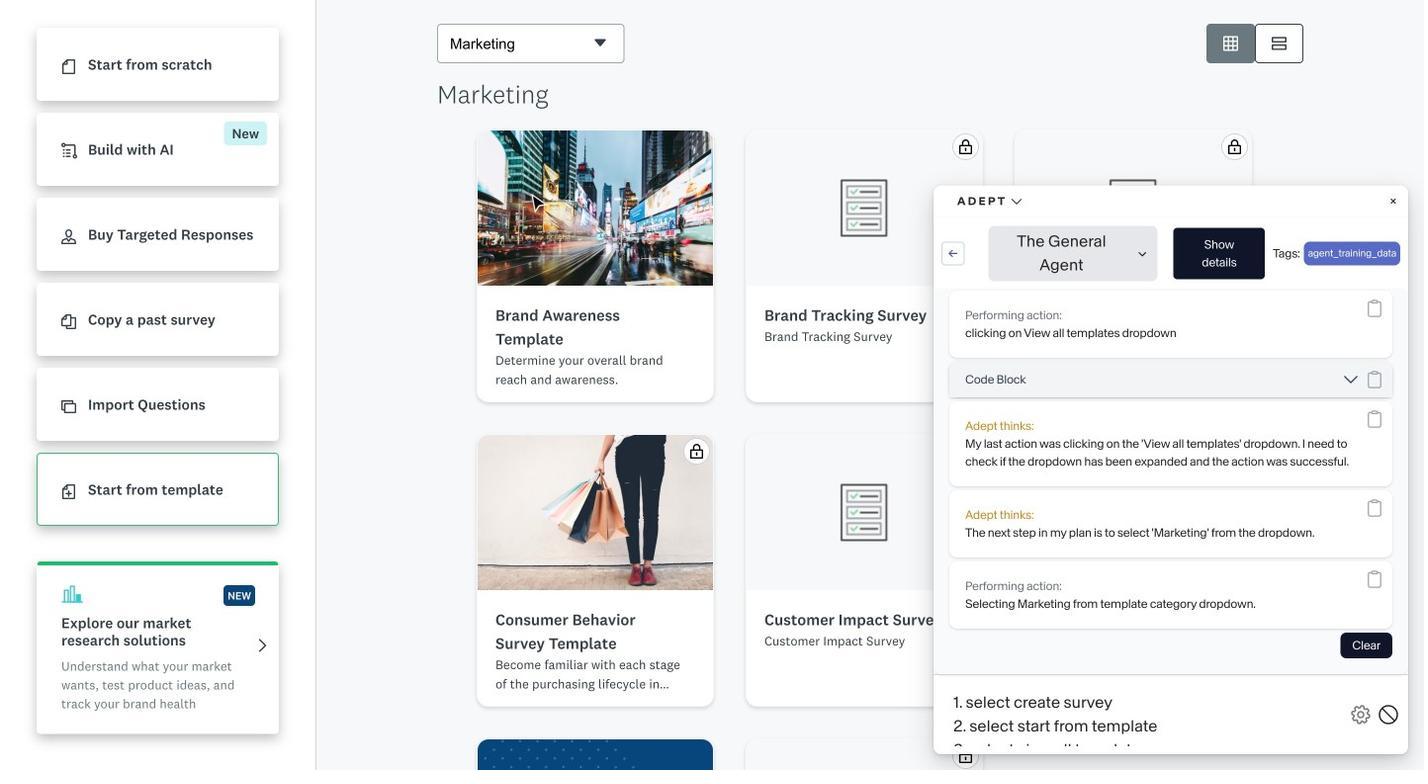 Task type: locate. For each thing, give the bounding box(es) containing it.
customer impact survey image
[[833, 481, 896, 544]]

document image
[[61, 60, 76, 74]]

lock image for competitive differentiation survey image
[[1227, 139, 1242, 154]]

documentclone image
[[61, 315, 76, 330]]

brand tracking survey image
[[833, 177, 896, 240]]

0 horizontal spatial lock image
[[958, 139, 973, 154]]

competitive differentiation survey image
[[1102, 177, 1165, 240]]

1 horizontal spatial lock image
[[1227, 139, 1242, 154]]

lock image
[[689, 444, 704, 459], [958, 444, 973, 459], [1227, 444, 1242, 459], [958, 749, 973, 764]]

2 lock image from the left
[[1227, 139, 1242, 154]]

documentplus image
[[61, 485, 76, 500]]

lock image
[[958, 139, 973, 154], [1227, 139, 1242, 154]]

1 lock image from the left
[[958, 139, 973, 154]]



Task type: vqa. For each thing, say whether or not it's contained in the screenshot.
"Customer Stories Survey" image
yes



Task type: describe. For each thing, give the bounding box(es) containing it.
consumer behavior survey template image
[[478, 435, 713, 590]]

lock image for consumer behavior survey template image
[[689, 444, 704, 459]]

grid image
[[1224, 36, 1238, 51]]

lock image for customer stories survey image
[[1227, 444, 1242, 459]]

chevronright image
[[255, 639, 270, 654]]

textboxmultiple image
[[1272, 36, 1287, 51]]

brand awareness template image
[[478, 131, 713, 286]]

lock image for customer impact survey image
[[958, 444, 973, 459]]

user image
[[61, 230, 76, 245]]

lock image for brand tracking survey image
[[958, 139, 973, 154]]

clone image
[[61, 400, 76, 415]]

customer stories survey image
[[1102, 481, 1165, 544]]



